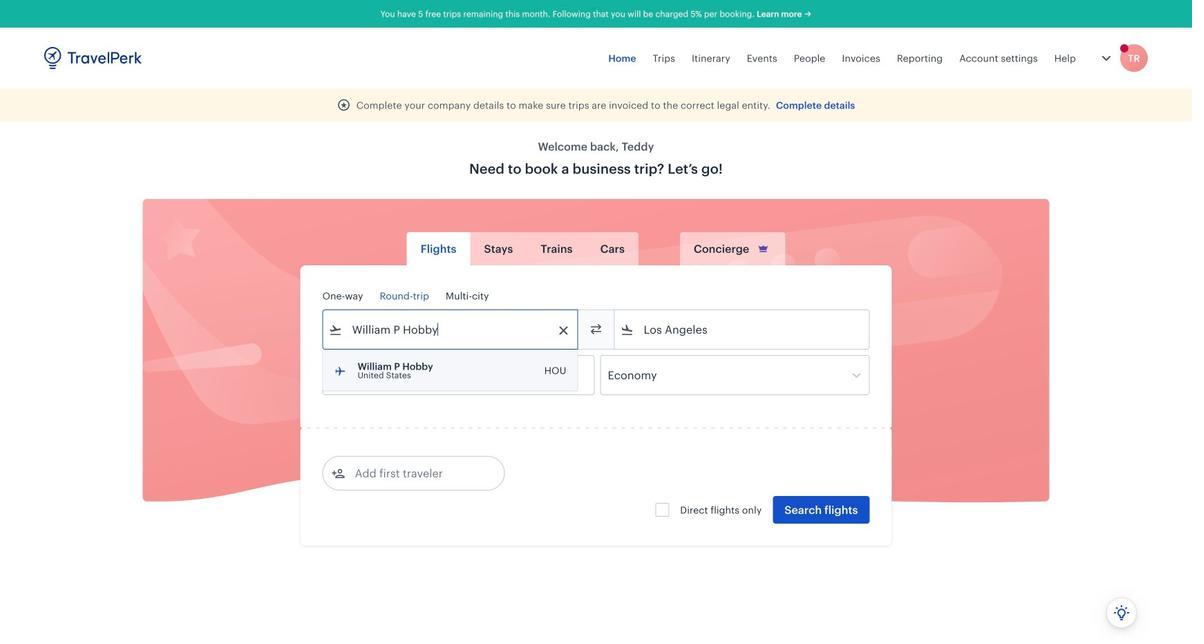 Task type: locate. For each thing, give the bounding box(es) containing it.
Depart text field
[[343, 356, 415, 395]]



Task type: describe. For each thing, give the bounding box(es) containing it.
Add first traveler search field
[[345, 463, 489, 485]]

From search field
[[343, 319, 560, 341]]

Return text field
[[425, 356, 497, 395]]

To search field
[[634, 319, 852, 341]]



